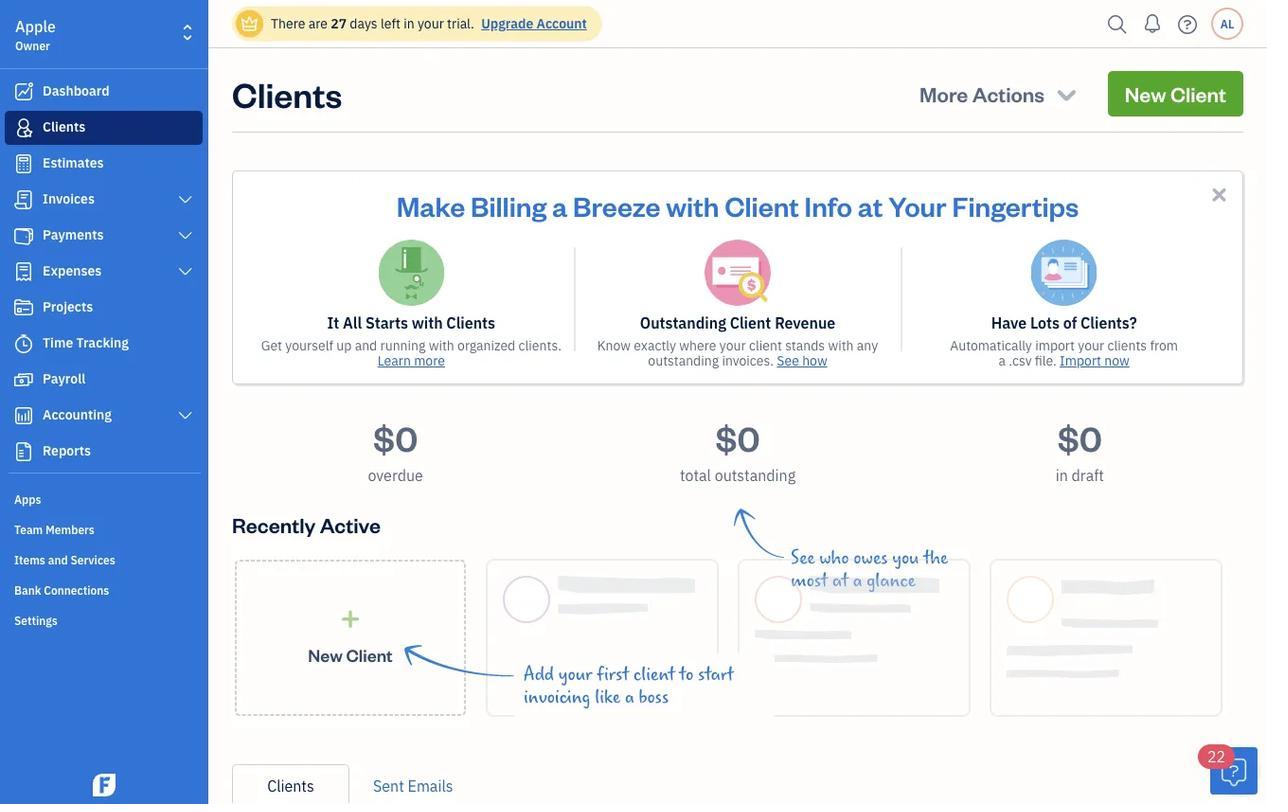 Task type: locate. For each thing, give the bounding box(es) containing it.
organized
[[458, 337, 515, 354]]

1 horizontal spatial new client link
[[1108, 71, 1244, 117]]

1 horizontal spatial new
[[1125, 80, 1167, 107]]

new client link
[[1108, 71, 1244, 117], [235, 560, 466, 716]]

billing
[[471, 188, 547, 223]]

accounting link
[[5, 399, 203, 433]]

your down clients?
[[1078, 337, 1105, 354]]

a right the like
[[625, 687, 634, 708]]

connections
[[44, 583, 109, 598]]

chevron large down image inside expenses 'link'
[[177, 264, 194, 279]]

1 vertical spatial at
[[832, 570, 849, 591]]

days
[[350, 15, 378, 32]]

client down outstanding client revenue
[[749, 337, 782, 354]]

chevron large down image up 'payments' link
[[177, 192, 194, 207]]

expense image
[[12, 262, 35, 281]]

settings
[[14, 613, 58, 628]]

info
[[805, 188, 852, 223]]

your inside "add your first client to start invoicing like a boss"
[[559, 664, 592, 685]]

projects
[[43, 298, 93, 315]]

a left .csv
[[999, 352, 1006, 369]]

boss
[[639, 687, 669, 708]]

draft
[[1072, 466, 1104, 485]]

1 vertical spatial new client
[[308, 644, 393, 666]]

invoices
[[43, 190, 95, 207]]

reports
[[43, 442, 91, 459]]

1 vertical spatial see
[[791, 547, 815, 568]]

estimate image
[[12, 154, 35, 173]]

your down outstanding client revenue
[[720, 337, 746, 354]]

reports link
[[5, 435, 203, 469]]

client image
[[12, 118, 35, 137]]

new down plus icon
[[308, 644, 343, 666]]

0 vertical spatial outstanding
[[648, 352, 719, 369]]

chevron large down image for expenses
[[177, 264, 194, 279]]

new client down go to help icon on the top of the page
[[1125, 80, 1227, 107]]

invoicing
[[524, 687, 591, 708]]

chevron large down image for accounting
[[177, 408, 194, 423]]

are
[[309, 15, 328, 32]]

add
[[524, 664, 554, 685]]

2 $0 from the left
[[716, 415, 760, 460]]

$0 for $0 overdue
[[373, 415, 418, 460]]

chevron large down image down invoices link
[[177, 228, 194, 243]]

1 horizontal spatial new client
[[1125, 80, 1227, 107]]

0 vertical spatial new client
[[1125, 80, 1227, 107]]

at
[[858, 188, 883, 223], [832, 570, 849, 591]]

your inside know exactly where your client stands with any outstanding invoices.
[[720, 337, 746, 354]]

0 vertical spatial client
[[749, 337, 782, 354]]

bank
[[14, 583, 41, 598]]

27
[[331, 15, 347, 32]]

now
[[1105, 352, 1130, 369]]

estimates
[[43, 154, 104, 171]]

at right info
[[858, 188, 883, 223]]

breeze
[[573, 188, 661, 223]]

the
[[924, 547, 948, 568]]

chevron large down image for payments
[[177, 228, 194, 243]]

items and services
[[14, 552, 115, 567]]

a inside the see who owes you the most at a glance
[[853, 570, 862, 591]]

0 vertical spatial chevron large down image
[[177, 192, 194, 207]]

chevrondown image
[[1054, 81, 1080, 107]]

chevron large down image up the projects link on the left of page
[[177, 264, 194, 279]]

it all starts with clients image
[[378, 240, 445, 306]]

add your first client to start invoicing like a boss
[[524, 664, 734, 708]]

1 vertical spatial client
[[634, 664, 675, 685]]

0 horizontal spatial new
[[308, 644, 343, 666]]

chevron large down image
[[177, 264, 194, 279], [177, 408, 194, 423]]

at inside the see who owes you the most at a glance
[[832, 570, 849, 591]]

import
[[1060, 352, 1102, 369]]

1 vertical spatial new
[[308, 644, 343, 666]]

0 vertical spatial and
[[355, 337, 377, 354]]

outstanding down outstanding
[[648, 352, 719, 369]]

2 horizontal spatial $0
[[1058, 415, 1102, 460]]

1 chevron large down image from the top
[[177, 192, 194, 207]]

1 vertical spatial chevron large down image
[[177, 228, 194, 243]]

client inside "add your first client to start invoicing like a boss"
[[634, 664, 675, 685]]

0 horizontal spatial $0
[[373, 415, 418, 460]]

timer image
[[12, 334, 35, 353]]

new client
[[1125, 80, 1227, 107], [308, 644, 393, 666]]

2 chevron large down image from the top
[[177, 408, 194, 423]]

new down notifications 'icon'
[[1125, 80, 1167, 107]]

see left how
[[777, 352, 799, 369]]

have lots of clients? image
[[1031, 240, 1097, 306]]

$0 down invoices.
[[716, 415, 760, 460]]

1 vertical spatial outstanding
[[715, 466, 796, 485]]

client inside know exactly where your client stands with any outstanding invoices.
[[749, 337, 782, 354]]

there
[[271, 15, 305, 32]]

and right items
[[48, 552, 68, 567]]

outstanding inside know exactly where your client stands with any outstanding invoices.
[[648, 352, 719, 369]]

chevron large down image inside accounting link
[[177, 408, 194, 423]]

starts
[[366, 313, 408, 333]]

running
[[380, 337, 426, 354]]

resource center badge image
[[1211, 747, 1258, 795]]

make billing a breeze with client info at your fingertips
[[397, 188, 1079, 223]]

recently active
[[232, 511, 381, 538]]

client up 'boss'
[[634, 664, 675, 685]]

stands
[[785, 337, 825, 354]]

settings link
[[5, 605, 203, 634]]

see up the most in the bottom right of the page
[[791, 547, 815, 568]]

see inside the see who owes you the most at a glance
[[791, 547, 815, 568]]

to
[[679, 664, 694, 685]]

$0 up the draft
[[1058, 415, 1102, 460]]

emails
[[408, 776, 453, 796]]

clients
[[232, 71, 342, 116], [43, 118, 85, 135], [446, 313, 495, 333], [267, 776, 314, 796]]

chevron large down image
[[177, 192, 194, 207], [177, 228, 194, 243]]

a down owes
[[853, 570, 862, 591]]

client up know exactly where your client stands with any outstanding invoices.
[[730, 313, 771, 333]]

1 horizontal spatial client
[[749, 337, 782, 354]]

projects link
[[5, 291, 203, 325]]

0 horizontal spatial clients link
[[5, 111, 203, 145]]

0 vertical spatial clients link
[[5, 111, 203, 145]]

payments
[[43, 226, 104, 243]]

clients inside it all starts with clients get yourself up and running with organized clients. learn more
[[446, 313, 495, 333]]

have
[[991, 313, 1027, 333]]

$0 total outstanding
[[680, 415, 796, 485]]

see
[[777, 352, 799, 369], [791, 547, 815, 568]]

and right the up
[[355, 337, 377, 354]]

in left the draft
[[1056, 466, 1068, 485]]

chevron large down image for invoices
[[177, 192, 194, 207]]

clients?
[[1081, 313, 1137, 333]]

a right billing
[[552, 188, 568, 223]]

0 horizontal spatial client
[[634, 664, 675, 685]]

$0 up overdue
[[373, 415, 418, 460]]

1 horizontal spatial and
[[355, 337, 377, 354]]

import
[[1035, 337, 1075, 354]]

0 vertical spatial see
[[777, 352, 799, 369]]

like
[[595, 687, 621, 708]]

yourself
[[285, 337, 333, 354]]

new client down plus icon
[[308, 644, 393, 666]]

0 vertical spatial chevron large down image
[[177, 264, 194, 279]]

3 $0 from the left
[[1058, 415, 1102, 460]]

1 vertical spatial and
[[48, 552, 68, 567]]

outstanding right total
[[715, 466, 796, 485]]

22
[[1208, 747, 1226, 767]]

0 vertical spatial in
[[404, 15, 415, 32]]

chevron large down image inside invoices link
[[177, 192, 194, 207]]

your up the invoicing
[[559, 664, 592, 685]]

sent
[[373, 776, 404, 796]]

0 horizontal spatial at
[[832, 570, 849, 591]]

2 chevron large down image from the top
[[177, 228, 194, 243]]

in right left
[[404, 15, 415, 32]]

0 horizontal spatial and
[[48, 552, 68, 567]]

payments link
[[5, 219, 203, 253]]

bank connections
[[14, 583, 109, 598]]

$0 for $0 in draft
[[1058, 415, 1102, 460]]

at down who
[[832, 570, 849, 591]]

left
[[381, 15, 401, 32]]

money image
[[12, 370, 35, 389]]

with left any
[[828, 337, 854, 354]]

members
[[46, 522, 95, 537]]

1 $0 from the left
[[373, 415, 418, 460]]

1 horizontal spatial clients link
[[232, 764, 350, 804]]

1 vertical spatial in
[[1056, 466, 1068, 485]]

more actions
[[920, 80, 1045, 107]]

from
[[1150, 337, 1178, 354]]

dashboard image
[[12, 82, 35, 101]]

payment image
[[12, 226, 35, 245]]

$0 inside $0 overdue
[[373, 415, 418, 460]]

chevron large down image down payroll link at top left
[[177, 408, 194, 423]]

expenses
[[43, 262, 102, 279]]

team
[[14, 522, 43, 537]]

crown image
[[240, 14, 260, 34]]

items and services link
[[5, 545, 203, 573]]

clients.
[[519, 337, 562, 354]]

1 horizontal spatial $0
[[716, 415, 760, 460]]

clients link inside "main" element
[[5, 111, 203, 145]]

of
[[1063, 313, 1077, 333]]

where
[[679, 337, 717, 354]]

more
[[920, 80, 968, 107]]

time tracking link
[[5, 327, 203, 361]]

accounting
[[43, 406, 112, 423]]

0 horizontal spatial in
[[404, 15, 415, 32]]

file.
[[1035, 352, 1057, 369]]

active
[[320, 511, 381, 538]]

trial.
[[447, 15, 474, 32]]

1 horizontal spatial in
[[1056, 466, 1068, 485]]

freshbooks image
[[89, 774, 119, 797]]

$0 inside $0 total outstanding
[[716, 415, 760, 460]]

1 chevron large down image from the top
[[177, 264, 194, 279]]

1 vertical spatial chevron large down image
[[177, 408, 194, 423]]

$0 inside $0 in draft
[[1058, 415, 1102, 460]]

0 vertical spatial at
[[858, 188, 883, 223]]

$0 in draft
[[1056, 415, 1104, 485]]

0 horizontal spatial new client link
[[235, 560, 466, 716]]



Task type: vqa. For each thing, say whether or not it's contained in the screenshot.
Send…
no



Task type: describe. For each thing, give the bounding box(es) containing it.
any
[[857, 337, 878, 354]]

first
[[597, 664, 629, 685]]

how
[[802, 352, 828, 369]]

all
[[343, 313, 362, 333]]

estimates link
[[5, 147, 203, 181]]

owner
[[15, 38, 50, 53]]

client down plus icon
[[346, 644, 393, 666]]

most
[[791, 570, 828, 591]]

and inside it all starts with clients get yourself up and running with organized clients. learn more
[[355, 337, 377, 354]]

it
[[327, 313, 339, 333]]

payroll link
[[5, 363, 203, 397]]

1 vertical spatial clients link
[[232, 764, 350, 804]]

0 vertical spatial new
[[1125, 80, 1167, 107]]

your
[[889, 188, 947, 223]]

get
[[261, 337, 282, 354]]

you
[[892, 547, 919, 568]]

with right breeze in the top of the page
[[666, 188, 719, 223]]

more
[[414, 352, 445, 369]]

more actions button
[[903, 71, 1097, 117]]

chart image
[[12, 406, 35, 425]]

it all starts with clients get yourself up and running with organized clients. learn more
[[261, 313, 562, 369]]

1 vertical spatial new client link
[[235, 560, 466, 716]]

outstanding client revenue
[[640, 313, 836, 333]]

outstanding client revenue image
[[705, 240, 771, 306]]

see how
[[777, 352, 828, 369]]

exactly
[[634, 337, 676, 354]]

your inside have lots of clients? automatically import your clients from a .csv file. import now
[[1078, 337, 1105, 354]]

overdue
[[368, 466, 423, 485]]

with right running
[[429, 337, 454, 354]]

search image
[[1103, 10, 1133, 38]]

main element
[[0, 0, 256, 804]]

sent emails link
[[350, 764, 477, 804]]

apple owner
[[15, 17, 56, 53]]

0 horizontal spatial new client
[[308, 644, 393, 666]]

upgrade
[[481, 15, 534, 32]]

a inside "add your first client to start invoicing like a boss"
[[625, 687, 634, 708]]

account
[[537, 15, 587, 32]]

time
[[43, 334, 73, 351]]

apps
[[14, 492, 41, 507]]

fingertips
[[952, 188, 1079, 223]]

team members link
[[5, 514, 203, 543]]

and inside "main" element
[[48, 552, 68, 567]]

invoices link
[[5, 183, 203, 217]]

in inside $0 in draft
[[1056, 466, 1068, 485]]

see for see who owes you the most at a glance
[[791, 547, 815, 568]]

know exactly where your client stands with any outstanding invoices.
[[597, 337, 878, 369]]

invoice image
[[12, 190, 35, 209]]

al
[[1221, 16, 1234, 31]]

with up running
[[412, 313, 443, 333]]

outstanding inside $0 total outstanding
[[715, 466, 796, 485]]

close image
[[1209, 184, 1230, 206]]

notifications image
[[1138, 5, 1168, 43]]

go to help image
[[1173, 10, 1203, 38]]

project image
[[12, 298, 35, 317]]

sent emails
[[373, 776, 453, 796]]

there are 27 days left in your trial. upgrade account
[[271, 15, 587, 32]]

$0 for $0 total outstanding
[[716, 415, 760, 460]]

1 horizontal spatial at
[[858, 188, 883, 223]]

a inside have lots of clients? automatically import your clients from a .csv file. import now
[[999, 352, 1006, 369]]

clients
[[1108, 337, 1147, 354]]

see for see how
[[777, 352, 799, 369]]

invoices.
[[722, 352, 774, 369]]

apps link
[[5, 484, 203, 512]]

payroll
[[43, 370, 86, 387]]

your left the trial.
[[418, 15, 444, 32]]

upgrade account link
[[478, 15, 587, 32]]

learn
[[378, 352, 411, 369]]

up
[[337, 337, 352, 354]]

make
[[397, 188, 465, 223]]

clients inside "main" element
[[43, 118, 85, 135]]

owes
[[854, 547, 888, 568]]

services
[[71, 552, 115, 567]]

al button
[[1211, 8, 1244, 40]]

plus image
[[340, 609, 361, 629]]

outstanding
[[640, 313, 726, 333]]

with inside know exactly where your client stands with any outstanding invoices.
[[828, 337, 854, 354]]

automatically
[[950, 337, 1032, 354]]

tracking
[[76, 334, 129, 351]]

total
[[680, 466, 711, 485]]

lots
[[1030, 313, 1060, 333]]

0 vertical spatial new client link
[[1108, 71, 1244, 117]]

know
[[597, 337, 631, 354]]

$0 overdue
[[368, 415, 423, 485]]

.csv
[[1009, 352, 1032, 369]]

glance
[[867, 570, 916, 591]]

client down go to help icon on the top of the page
[[1171, 80, 1227, 107]]

report image
[[12, 442, 35, 461]]

dashboard link
[[5, 75, 203, 109]]

start
[[698, 664, 734, 685]]

have lots of clients? automatically import your clients from a .csv file. import now
[[950, 313, 1178, 369]]

apple
[[15, 17, 56, 36]]

team members
[[14, 522, 95, 537]]

bank connections link
[[5, 575, 203, 603]]

see who owes you the most at a glance
[[791, 547, 948, 591]]

client left info
[[725, 188, 799, 223]]

items
[[14, 552, 45, 567]]



